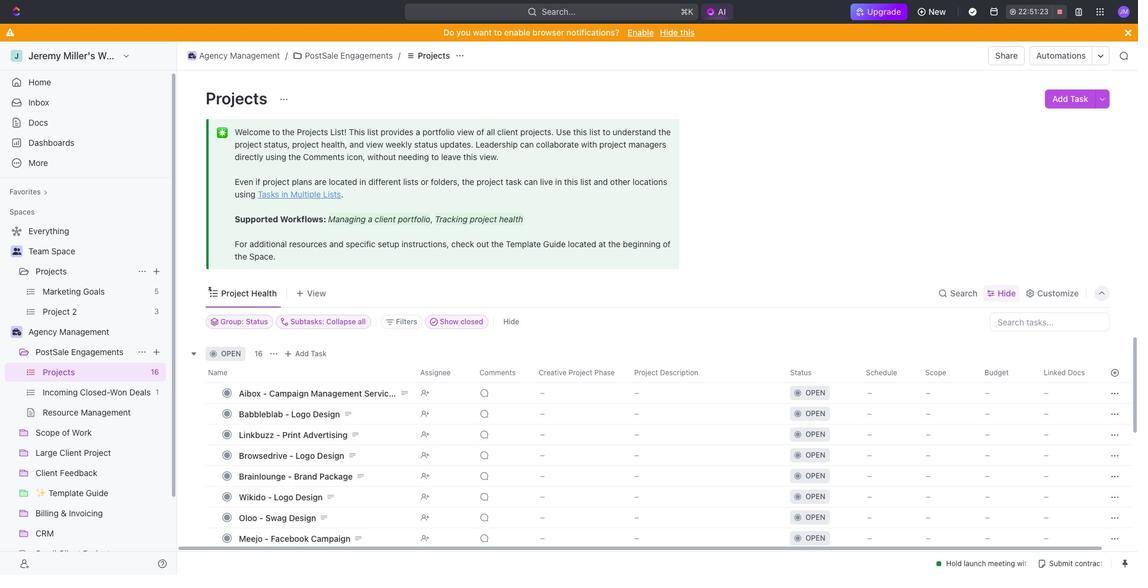 Task type: locate. For each thing, give the bounding box(es) containing it.
3
[[154, 307, 159, 316]]

add up name dropdown button
[[295, 349, 309, 358]]

open button for brainlounge - brand package
[[783, 465, 859, 487]]

linkbuzz - print advertising link
[[236, 426, 411, 443]]

team space
[[28, 246, 75, 256]]

agency management inside tree
[[28, 327, 109, 337]]

aibox - campaign management services link
[[236, 384, 411, 402]]

22:51:23 button
[[1006, 5, 1067, 19]]

client down large
[[36, 468, 58, 478]]

tree inside sidebar navigation
[[5, 222, 166, 575]]

scope left of
[[36, 427, 60, 437]]

0 horizontal spatial scope
[[36, 427, 60, 437]]

- for brainlounge
[[288, 471, 292, 481]]

1 horizontal spatial agency
[[199, 50, 228, 60]]

design up meejo - facebook campaign
[[289, 512, 316, 523]]

open button for meejo - facebook campaign
[[783, 528, 859, 549]]

postsale
[[305, 50, 338, 60], [36, 347, 69, 357]]

- for wikido
[[268, 492, 272, 502]]

2 open button from the top
[[783, 403, 859, 424]]

0 horizontal spatial 16
[[151, 368, 159, 376]]

home link
[[5, 73, 166, 92]]

1
[[156, 388, 159, 397]]

aibox
[[239, 388, 261, 398]]

creative project phase button
[[532, 363, 627, 382]]

open for aibox - campaign management services
[[806, 388, 825, 397]]

0 vertical spatial task
[[1070, 94, 1088, 104]]

project inside large client project link
[[84, 448, 111, 458]]

0 horizontal spatial docs
[[28, 117, 48, 127]]

1 vertical spatial docs
[[1068, 368, 1085, 377]]

1 vertical spatial task
[[311, 349, 327, 358]]

0 vertical spatial agency management link
[[184, 49, 283, 63]]

search
[[950, 288, 978, 298]]

babbleblab - logo design link
[[236, 405, 411, 422]]

projects link
[[403, 49, 453, 63], [36, 262, 133, 281], [43, 363, 146, 382]]

0 vertical spatial campaign
[[269, 388, 309, 398]]

scope for scope
[[925, 368, 946, 377]]

hide left this
[[660, 27, 678, 37]]

agency management
[[199, 50, 280, 60], [28, 327, 109, 337]]

projects link down do
[[403, 49, 453, 63]]

2 – button from the top
[[627, 403, 783, 424]]

campaign
[[269, 388, 309, 398], [311, 533, 351, 543]]

sidebar navigation
[[0, 41, 180, 575]]

0 horizontal spatial engagements
[[71, 347, 124, 357]]

design
[[313, 409, 340, 419], [317, 450, 344, 460], [296, 492, 323, 502], [289, 512, 316, 523]]

– button for babbleblab - logo design
[[627, 403, 783, 424]]

0 horizontal spatial add task button
[[281, 347, 331, 361]]

team space link
[[28, 242, 164, 261]]

creative project phase
[[539, 368, 615, 377]]

8 open button from the top
[[783, 528, 859, 549]]

–
[[540, 388, 545, 398], [634, 388, 639, 398], [867, 388, 872, 398], [926, 388, 931, 398], [985, 388, 990, 398], [1044, 388, 1049, 398], [540, 408, 545, 419], [634, 408, 639, 419], [867, 408, 872, 419], [926, 408, 931, 419], [985, 408, 990, 419], [1044, 408, 1049, 419], [540, 429, 545, 439], [634, 429, 639, 439], [867, 429, 872, 439], [926, 429, 931, 439], [985, 429, 990, 439], [1044, 429, 1049, 439], [540, 450, 545, 460], [634, 450, 639, 460], [867, 450, 872, 460], [926, 450, 931, 460], [985, 450, 990, 460], [1044, 450, 1049, 460], [540, 471, 545, 481], [634, 471, 639, 481], [867, 471, 872, 481], [926, 471, 931, 481], [985, 471, 990, 481], [1044, 471, 1049, 481], [540, 491, 545, 502], [634, 491, 639, 502], [867, 491, 872, 502], [926, 491, 931, 502], [985, 491, 990, 502], [1044, 491, 1049, 502], [540, 512, 545, 522], [634, 512, 639, 522], [867, 512, 872, 522], [926, 512, 931, 522], [985, 512, 990, 522], [1044, 512, 1049, 522], [540, 533, 545, 543], [634, 533, 639, 543], [867, 533, 872, 543], [926, 533, 931, 543], [985, 533, 990, 543], [1044, 533, 1049, 543]]

dashboards
[[28, 138, 74, 148]]

campaign up the babbleblab - logo design
[[269, 388, 309, 398]]

1 horizontal spatial campaign
[[311, 533, 351, 543]]

0 horizontal spatial postsale
[[36, 347, 69, 357]]

add task button down automations button
[[1045, 90, 1095, 108]]

postsale engagements
[[305, 50, 393, 60], [36, 347, 124, 357]]

2 horizontal spatial hide
[[998, 288, 1016, 298]]

1 vertical spatial engagements
[[71, 347, 124, 357]]

1 vertical spatial logo
[[296, 450, 315, 460]]

0 vertical spatial scope
[[925, 368, 946, 377]]

browsedrive
[[239, 450, 287, 460]]

wikido - logo design link
[[236, 488, 411, 505]]

project inside project 2 link
[[43, 306, 70, 317]]

1 horizontal spatial hide
[[660, 27, 678, 37]]

linkbuzz - print advertising
[[239, 429, 348, 440]]

1 horizontal spatial task
[[1070, 94, 1088, 104]]

everything link
[[5, 222, 164, 241]]

0 vertical spatial docs
[[28, 117, 48, 127]]

16 inside tree
[[151, 368, 159, 376]]

0 vertical spatial client
[[59, 448, 82, 458]]

0 vertical spatial postsale
[[305, 50, 338, 60]]

project inside project description dropdown button
[[634, 368, 658, 377]]

oloo
[[239, 512, 257, 523]]

2 / from the left
[[398, 50, 401, 60]]

scope inside "dropdown button"
[[925, 368, 946, 377]]

design down advertising
[[317, 450, 344, 460]]

- right the wikido
[[268, 492, 272, 502]]

collapse
[[326, 317, 356, 326]]

1 horizontal spatial status
[[790, 368, 812, 377]]

projects link up goals
[[36, 262, 133, 281]]

0 vertical spatial 16
[[255, 349, 263, 358]]

assignee
[[420, 368, 451, 377]]

scope inside tree
[[36, 427, 60, 437]]

✨ template guide link
[[36, 484, 164, 503]]

everything
[[28, 226, 69, 236]]

logo up brand
[[296, 450, 315, 460]]

project left phase
[[569, 368, 592, 377]]

– button for browsedrive - logo design
[[627, 445, 783, 466]]

1 vertical spatial agency management link
[[28, 322, 164, 341]]

6 open button from the top
[[783, 486, 859, 507]]

0 horizontal spatial add
[[295, 349, 309, 358]]

1 vertical spatial client
[[36, 468, 58, 478]]

0 horizontal spatial business time image
[[12, 328, 21, 336]]

2 vertical spatial logo
[[274, 492, 293, 502]]

package
[[319, 471, 353, 481]]

- up print
[[285, 409, 289, 419]]

0 horizontal spatial agency
[[28, 327, 57, 337]]

project health
[[221, 288, 277, 298]]

1 horizontal spatial scope
[[925, 368, 946, 377]]

more
[[28, 158, 48, 168]]

j
[[14, 51, 19, 60]]

0 horizontal spatial /
[[285, 50, 288, 60]]

project left 2
[[43, 306, 70, 317]]

project inside project health link
[[221, 288, 249, 298]]

task down automations button
[[1070, 94, 1088, 104]]

facebook
[[271, 533, 309, 543]]

scope for scope of work
[[36, 427, 60, 437]]

projects
[[418, 50, 450, 60], [206, 88, 271, 108], [36, 266, 67, 276], [43, 367, 75, 377], [83, 548, 114, 558]]

0 horizontal spatial postsale engagements
[[36, 347, 124, 357]]

5
[[154, 287, 159, 296]]

search...
[[542, 7, 576, 17]]

add
[[1053, 94, 1068, 104], [295, 349, 309, 358]]

open button for wikido - logo design
[[783, 486, 859, 507]]

task
[[1070, 94, 1088, 104], [311, 349, 327, 358]]

1 horizontal spatial add task button
[[1045, 90, 1095, 108]]

add task up name dropdown button
[[295, 349, 327, 358]]

1 vertical spatial agency
[[28, 327, 57, 337]]

0 vertical spatial agency
[[199, 50, 228, 60]]

– button for wikido - logo design
[[627, 486, 783, 507]]

project up group:
[[221, 288, 249, 298]]

brand
[[294, 471, 317, 481]]

project for project health
[[221, 288, 249, 298]]

projects link up closed-
[[43, 363, 146, 382]]

-
[[263, 388, 267, 398], [285, 409, 289, 419], [276, 429, 280, 440], [290, 450, 293, 460], [288, 471, 292, 481], [268, 492, 272, 502], [259, 512, 263, 523], [265, 533, 269, 543]]

wikido - logo design
[[239, 492, 323, 502]]

1 open button from the top
[[783, 382, 859, 404]]

7 open button from the top
[[783, 507, 859, 528]]

1 vertical spatial add task
[[295, 349, 327, 358]]

6 – button from the top
[[627, 486, 783, 507]]

- left print
[[276, 429, 280, 440]]

tree
[[5, 222, 166, 575]]

1 horizontal spatial add task
[[1053, 94, 1088, 104]]

⌘k
[[681, 7, 694, 17]]

0 horizontal spatial postsale engagements link
[[36, 343, 133, 362]]

client up the client feedback
[[59, 448, 82, 458]]

logo up oloo - swag design
[[274, 492, 293, 502]]

1 horizontal spatial business time image
[[188, 53, 196, 59]]

1 horizontal spatial engagements
[[341, 50, 393, 60]]

subtasks: collapse all
[[291, 317, 366, 326]]

add task button up name dropdown button
[[281, 347, 331, 361]]

share button
[[988, 46, 1025, 65]]

babbleblab - logo design
[[239, 409, 340, 419]]

8 – button from the top
[[627, 528, 783, 549]]

2 vertical spatial hide
[[503, 317, 519, 326]]

16
[[255, 349, 263, 358], [151, 368, 159, 376]]

– button for aibox - campaign management services
[[627, 382, 783, 404]]

– button
[[532, 382, 627, 404], [860, 382, 918, 404], [918, 382, 978, 404], [978, 382, 1037, 404], [1037, 382, 1096, 404], [532, 403, 627, 424], [860, 403, 918, 424], [918, 403, 978, 424], [978, 403, 1037, 424], [1037, 403, 1096, 424], [532, 424, 627, 445], [860, 424, 918, 445], [918, 424, 978, 445], [978, 424, 1037, 445], [1037, 424, 1096, 445], [532, 445, 627, 466], [860, 445, 918, 466], [918, 445, 978, 466], [978, 445, 1037, 466], [1037, 445, 1096, 466], [532, 465, 627, 487], [860, 465, 918, 487], [918, 465, 978, 487], [978, 465, 1037, 487], [1037, 465, 1096, 487], [532, 486, 627, 507], [860, 486, 918, 507], [918, 486, 978, 507], [978, 486, 1037, 507], [1037, 486, 1096, 507], [532, 507, 627, 528], [860, 507, 918, 528], [918, 507, 978, 528], [978, 507, 1037, 528], [1037, 507, 1096, 528], [532, 528, 627, 549], [860, 528, 918, 549], [918, 528, 978, 549], [978, 528, 1037, 549], [1037, 528, 1096, 549]]

open for brainlounge - brand package
[[806, 471, 825, 480]]

view button
[[292, 285, 330, 301]]

home
[[28, 77, 51, 87]]

0 horizontal spatial status
[[246, 317, 268, 326]]

brainlounge
[[239, 471, 286, 481]]

incoming
[[43, 387, 78, 397]]

want
[[473, 27, 492, 37]]

1 horizontal spatial docs
[[1068, 368, 1085, 377]]

0 vertical spatial logo
[[291, 409, 311, 419]]

7 – button from the top
[[627, 507, 783, 528]]

0 horizontal spatial campaign
[[269, 388, 309, 398]]

design up advertising
[[313, 409, 340, 419]]

automations button
[[1031, 47, 1092, 65]]

client feedback
[[36, 468, 97, 478]]

hide right search at bottom right
[[998, 288, 1016, 298]]

scope of work
[[36, 427, 92, 437]]

1 vertical spatial add
[[295, 349, 309, 358]]

1 vertical spatial 16
[[151, 368, 159, 376]]

client right small
[[59, 548, 81, 558]]

1 horizontal spatial 16
[[255, 349, 263, 358]]

- down print
[[290, 450, 293, 460]]

1 vertical spatial postsale engagements
[[36, 347, 124, 357]]

1 horizontal spatial /
[[398, 50, 401, 60]]

0 vertical spatial postsale engagements link
[[290, 49, 396, 63]]

schedule
[[866, 368, 897, 377]]

open for babbleblab - logo design
[[806, 409, 825, 418]]

postsale engagements inside sidebar navigation
[[36, 347, 124, 357]]

- right meejo at the left
[[265, 533, 269, 543]]

linkbuzz
[[239, 429, 274, 440]]

design for babbleblab - logo design
[[313, 409, 340, 419]]

1 vertical spatial status
[[790, 368, 812, 377]]

0 vertical spatial engagements
[[341, 50, 393, 60]]

task up name dropdown button
[[311, 349, 327, 358]]

1 horizontal spatial agency management
[[199, 50, 280, 60]]

0 horizontal spatial agency management link
[[28, 322, 164, 341]]

4 open button from the top
[[783, 445, 859, 466]]

you
[[457, 27, 471, 37]]

0 horizontal spatial hide
[[503, 317, 519, 326]]

tree containing everything
[[5, 222, 166, 575]]

scope right "schedule" dropdown button
[[925, 368, 946, 377]]

project for project description
[[634, 368, 658, 377]]

do you want to enable browser notifications? enable hide this
[[443, 27, 695, 37]]

docs down inbox
[[28, 117, 48, 127]]

work
[[72, 427, 92, 437]]

- right "aibox"
[[263, 388, 267, 398]]

campaign down oloo - swag design link
[[311, 533, 351, 543]]

0 vertical spatial add
[[1053, 94, 1068, 104]]

project left description
[[634, 368, 658, 377]]

1 vertical spatial agency management
[[28, 327, 109, 337]]

3 – button from the top
[[627, 424, 783, 445]]

1 vertical spatial hide
[[998, 288, 1016, 298]]

hide
[[660, 27, 678, 37], [998, 288, 1016, 298], [503, 317, 519, 326]]

business time image
[[188, 53, 196, 59], [12, 328, 21, 336]]

2 vertical spatial client
[[59, 548, 81, 558]]

add task down automations button
[[1053, 94, 1088, 104]]

add down automations button
[[1053, 94, 1068, 104]]

inbox link
[[5, 93, 166, 112]]

assignee button
[[413, 363, 472, 382]]

16 down group: status
[[255, 349, 263, 358]]

docs right linked
[[1068, 368, 1085, 377]]

1 horizontal spatial postsale
[[305, 50, 338, 60]]

- right oloo at the bottom of the page
[[259, 512, 263, 523]]

project 2
[[43, 306, 77, 317]]

1 horizontal spatial postsale engagements link
[[290, 49, 396, 63]]

1 vertical spatial campaign
[[311, 533, 351, 543]]

billing & invoicing
[[36, 508, 103, 518]]

✨
[[36, 488, 46, 498]]

- for meejo
[[265, 533, 269, 543]]

0 vertical spatial add task
[[1053, 94, 1088, 104]]

0 vertical spatial add task button
[[1045, 90, 1095, 108]]

management
[[230, 50, 280, 60], [59, 327, 109, 337], [311, 388, 362, 398], [81, 407, 131, 417]]

logo for wikido
[[274, 492, 293, 502]]

scope button
[[918, 363, 978, 382]]

marketing
[[43, 286, 81, 296]]

1 horizontal spatial postsale engagements
[[305, 50, 393, 60]]

5 open button from the top
[[783, 465, 859, 487]]

1 vertical spatial business time image
[[12, 328, 21, 336]]

0 vertical spatial status
[[246, 317, 268, 326]]

new button
[[912, 2, 953, 21]]

0 horizontal spatial agency management
[[28, 327, 109, 337]]

5 – button from the top
[[627, 465, 783, 487]]

won
[[110, 387, 127, 397]]

browser
[[533, 27, 564, 37]]

- left brand
[[288, 471, 292, 481]]

postsale inside tree
[[36, 347, 69, 357]]

resource
[[43, 407, 79, 417]]

0 vertical spatial business time image
[[188, 53, 196, 59]]

16 up 1
[[151, 368, 159, 376]]

incoming closed-won deals 1
[[43, 387, 159, 397]]

engagements inside tree
[[71, 347, 124, 357]]

3 open button from the top
[[783, 424, 859, 445]]

1 – button from the top
[[627, 382, 783, 404]]

project down scope of work link
[[84, 448, 111, 458]]

open for oloo - swag design
[[806, 513, 825, 522]]

client for large
[[59, 448, 82, 458]]

design down brand
[[296, 492, 323, 502]]

client feedback link
[[36, 464, 164, 483]]

small client projects
[[36, 548, 114, 558]]

4 – button from the top
[[627, 445, 783, 466]]

0 vertical spatial hide
[[660, 27, 678, 37]]

hide right closed
[[503, 317, 519, 326]]

1 vertical spatial scope
[[36, 427, 60, 437]]

1 vertical spatial postsale
[[36, 347, 69, 357]]

scope
[[925, 368, 946, 377], [36, 427, 60, 437]]

logo up "linkbuzz - print advertising"
[[291, 409, 311, 419]]



Task type: describe. For each thing, give the bounding box(es) containing it.
hide inside button
[[503, 317, 519, 326]]

team
[[28, 246, 49, 256]]

large
[[36, 448, 57, 458]]

logo for browsedrive
[[296, 450, 315, 460]]

health
[[251, 288, 277, 298]]

open button for oloo - swag design
[[783, 507, 859, 528]]

ai button
[[701, 4, 733, 20]]

open button for aibox - campaign management services
[[783, 382, 859, 404]]

subtasks:
[[291, 317, 324, 326]]

marketing goals
[[43, 286, 105, 296]]

- for linkbuzz
[[276, 429, 280, 440]]

spaces
[[9, 207, 35, 216]]

wikido
[[239, 492, 266, 502]]

name
[[208, 368, 228, 377]]

show closed button
[[425, 315, 489, 329]]

new
[[929, 7, 946, 17]]

resource management
[[43, 407, 131, 417]]

this
[[680, 27, 695, 37]]

docs inside dropdown button
[[1068, 368, 1085, 377]]

1 vertical spatial projects link
[[36, 262, 133, 281]]

– button for linkbuzz - print advertising
[[627, 424, 783, 445]]

open button for babbleblab - logo design
[[783, 403, 859, 424]]

project health link
[[219, 285, 277, 301]]

client for small
[[59, 548, 81, 558]]

design for browsedrive - logo design
[[317, 450, 344, 460]]

1 / from the left
[[285, 50, 288, 60]]

brainlounge - brand package link
[[236, 467, 411, 485]]

status button
[[783, 363, 859, 382]]

status inside dropdown button
[[790, 368, 812, 377]]

upgrade
[[867, 7, 901, 17]]

open for wikido - logo design
[[806, 492, 825, 501]]

- for babbleblab
[[285, 409, 289, 419]]

agency inside sidebar navigation
[[28, 327, 57, 337]]

show closed
[[440, 317, 483, 326]]

design for oloo - swag design
[[289, 512, 316, 523]]

0 horizontal spatial add task
[[295, 349, 327, 358]]

upgrade link
[[851, 4, 907, 20]]

filters
[[396, 317, 417, 326]]

open button for linkbuzz - print advertising
[[783, 424, 859, 445]]

closed-
[[80, 387, 110, 397]]

creative
[[539, 368, 567, 377]]

all
[[358, 317, 366, 326]]

view button
[[292, 279, 330, 307]]

2
[[72, 306, 77, 317]]

user group image
[[12, 248, 21, 255]]

docs link
[[5, 113, 166, 132]]

1 vertical spatial postsale engagements link
[[36, 343, 133, 362]]

brainlounge - brand package
[[239, 471, 353, 481]]

goals
[[83, 286, 105, 296]]

browsedrive - logo design
[[239, 450, 344, 460]]

of
[[62, 427, 70, 437]]

description
[[660, 368, 699, 377]]

notifications?
[[567, 27, 619, 37]]

- for aibox
[[263, 388, 267, 398]]

- for oloo
[[259, 512, 263, 523]]

jm
[[1120, 8, 1128, 15]]

0 vertical spatial projects link
[[403, 49, 453, 63]]

favorites
[[9, 187, 41, 196]]

oloo - swag design link
[[236, 509, 411, 526]]

- for browsedrive
[[290, 450, 293, 460]]

enable
[[628, 27, 654, 37]]

oloo - swag design
[[239, 512, 316, 523]]

small
[[36, 548, 56, 558]]

enable
[[504, 27, 530, 37]]

– button for brainlounge - brand package
[[627, 465, 783, 487]]

closed
[[461, 317, 483, 326]]

favorites button
[[5, 185, 53, 199]]

project for project 2
[[43, 306, 70, 317]]

management inside resource management link
[[81, 407, 131, 417]]

budget button
[[978, 363, 1037, 382]]

management inside aibox - campaign management services link
[[311, 388, 362, 398]]

hide button
[[499, 315, 524, 329]]

0 vertical spatial postsale engagements
[[305, 50, 393, 60]]

1 horizontal spatial add
[[1053, 94, 1068, 104]]

hide button
[[984, 285, 1020, 301]]

1 vertical spatial add task button
[[281, 347, 331, 361]]

design for wikido - logo design
[[296, 492, 323, 502]]

open for linkbuzz - print advertising
[[806, 430, 825, 439]]

logo for babbleblab
[[291, 409, 311, 419]]

jeremy miller's workspace, , element
[[11, 50, 23, 62]]

services
[[364, 388, 398, 398]]

✨ template guide
[[36, 488, 108, 498]]

more button
[[5, 154, 166, 173]]

Search tasks... text field
[[991, 313, 1109, 331]]

name button
[[206, 363, 413, 382]]

1 horizontal spatial agency management link
[[184, 49, 283, 63]]

group: status
[[221, 317, 268, 326]]

guide
[[86, 488, 108, 498]]

project inside "creative project phase" dropdown button
[[569, 368, 592, 377]]

open button for browsedrive - logo design
[[783, 445, 859, 466]]

scope of work link
[[36, 423, 164, 442]]

advertising
[[303, 429, 348, 440]]

open for browsedrive - logo design
[[806, 451, 825, 459]]

crm link
[[36, 524, 164, 543]]

project description
[[634, 368, 699, 377]]

docs inside sidebar navigation
[[28, 117, 48, 127]]

show
[[440, 317, 459, 326]]

budget
[[985, 368, 1009, 377]]

small client projects link
[[36, 544, 164, 563]]

meejo - facebook campaign
[[239, 533, 351, 543]]

– button for oloo - swag design
[[627, 507, 783, 528]]

hide inside dropdown button
[[998, 288, 1016, 298]]

0 horizontal spatial task
[[311, 349, 327, 358]]

billing
[[36, 508, 59, 518]]

meejo - facebook campaign link
[[236, 530, 411, 547]]

linked docs button
[[1037, 363, 1096, 382]]

group:
[[221, 317, 244, 326]]

aibox - campaign management services
[[239, 388, 398, 398]]

dashboards link
[[5, 133, 166, 152]]

marketing goals link
[[43, 282, 150, 301]]

open for meejo - facebook campaign
[[806, 534, 825, 542]]

0 vertical spatial agency management
[[199, 50, 280, 60]]

jm button
[[1114, 2, 1133, 21]]

– button for meejo - facebook campaign
[[627, 528, 783, 549]]

billing & invoicing link
[[36, 504, 164, 523]]

2 vertical spatial projects link
[[43, 363, 146, 382]]

deals
[[129, 387, 151, 397]]



Task type: vqa. For each thing, say whether or not it's contained in the screenshot.
the "Activity"
no



